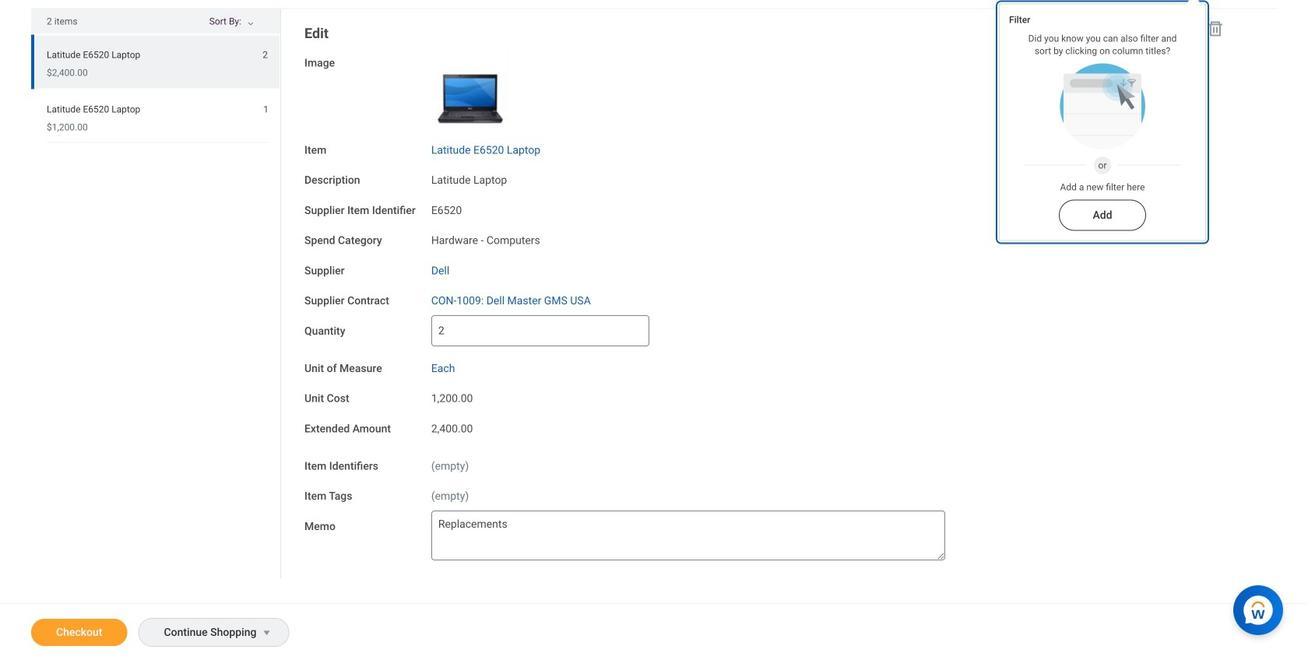 Task type: vqa. For each thing, say whether or not it's contained in the screenshot.
Profile Logan McNeil icon
no



Task type: locate. For each thing, give the bounding box(es) containing it.
item list list box
[[31, 35, 280, 143]]

e6520.jpg image
[[431, 47, 509, 125]]

caret down image
[[257, 627, 276, 639]]

region
[[31, 9, 281, 579]]

None text field
[[431, 315, 649, 347]]

chevron down image
[[241, 21, 260, 31]]

dialog
[[999, 0, 1206, 241]]

workday assistant region
[[1233, 579, 1290, 635]]

none text field inside the 'navigation pane' region
[[431, 511, 945, 561]]

None text field
[[431, 511, 945, 561]]



Task type: describe. For each thing, give the bounding box(es) containing it.
arrow down image
[[260, 17, 279, 28]]

delete image
[[1206, 19, 1225, 38]]

navigation pane region
[[281, 9, 1244, 590]]

none text field inside the 'navigation pane' region
[[431, 315, 649, 347]]

hardware - computers element
[[431, 231, 540, 247]]



